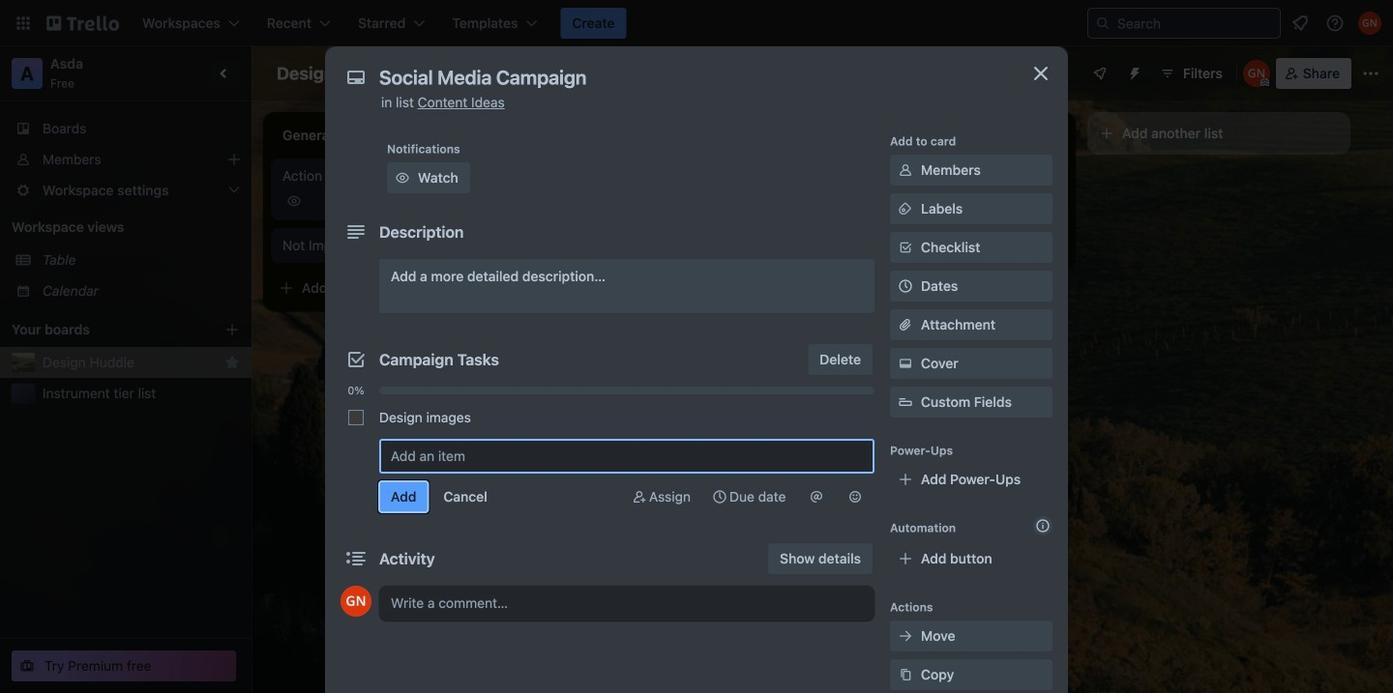 Task type: describe. For each thing, give the bounding box(es) containing it.
starred icon image
[[224, 355, 240, 371]]

workspace visible image
[[455, 66, 470, 81]]

add board image
[[224, 322, 240, 338]]

create from template… image
[[1045, 238, 1061, 254]]

0 vertical spatial create from template… image
[[495, 281, 511, 296]]

power ups image
[[1092, 66, 1108, 81]]

customize views image
[[574, 64, 593, 83]]

2 horizontal spatial generic name (namegeneric382024) image
[[1359, 12, 1382, 35]]

open information menu image
[[1326, 14, 1345, 33]]

show menu image
[[1361, 64, 1381, 83]]

search image
[[1095, 15, 1111, 31]]

close dialog image
[[1030, 62, 1053, 85]]

1 vertical spatial create from template… image
[[770, 308, 786, 323]]

Add an item text field
[[379, 439, 875, 474]]



Task type: vqa. For each thing, say whether or not it's contained in the screenshot.
Option
yes



Task type: locate. For each thing, give the bounding box(es) containing it.
Board name text field
[[267, 58, 408, 89]]

automation image
[[1120, 58, 1147, 85]]

generic name (namegeneric382024) image
[[488, 190, 511, 213]]

0 horizontal spatial generic name (namegeneric382024) image
[[341, 586, 372, 617]]

0 horizontal spatial create from template… image
[[495, 281, 511, 296]]

primary element
[[0, 0, 1393, 46]]

your boards with 2 items element
[[12, 318, 195, 342]]

None text field
[[370, 60, 1008, 95]]

1 horizontal spatial generic name (namegeneric382024) image
[[1243, 60, 1270, 87]]

Write a comment text field
[[379, 586, 875, 621]]

sm image
[[896, 161, 915, 180], [896, 354, 915, 374], [630, 488, 649, 507], [710, 488, 730, 507], [807, 488, 826, 507]]

2 vertical spatial generic name (namegeneric382024) image
[[341, 586, 372, 617]]

Search field
[[1111, 10, 1280, 37]]

generic name (namegeneric382024) image
[[1359, 12, 1382, 35], [1243, 60, 1270, 87], [341, 586, 372, 617]]

0 vertical spatial generic name (namegeneric382024) image
[[1359, 12, 1382, 35]]

star or unstar board image
[[420, 66, 435, 81]]

sm image
[[393, 168, 412, 188], [896, 199, 915, 219], [846, 488, 865, 507], [896, 627, 915, 646], [896, 666, 915, 685]]

1 vertical spatial generic name (namegeneric382024) image
[[1243, 60, 1270, 87]]

create from template… image
[[495, 281, 511, 296], [770, 308, 786, 323]]

None checkbox
[[348, 410, 364, 426]]

None submit
[[379, 482, 428, 513]]

0 notifications image
[[1289, 12, 1312, 35]]

1 horizontal spatial create from template… image
[[770, 308, 786, 323]]



